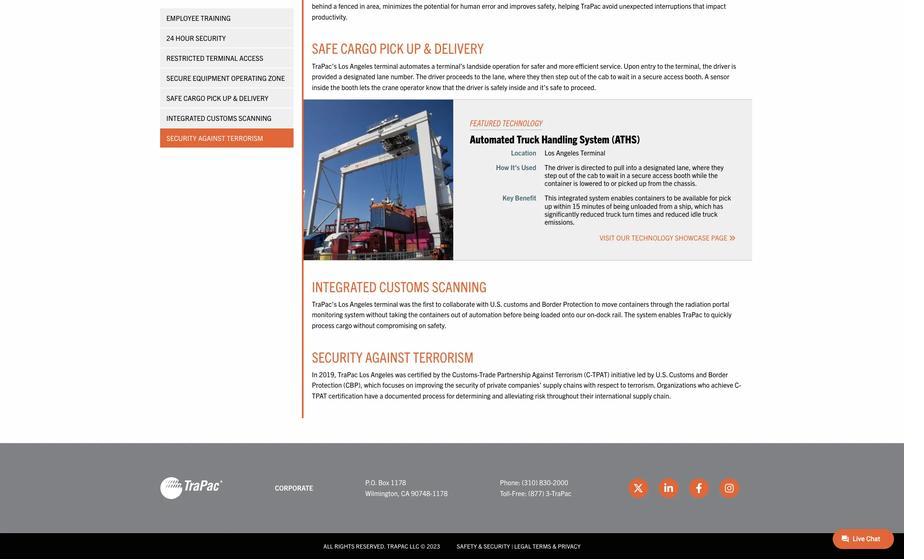 Task type: vqa. For each thing, say whether or not it's contained in the screenshot.
the middle AGAINST
yes



Task type: describe. For each thing, give the bounding box(es) containing it.
loaded
[[541, 311, 561, 319]]

technology inside featured technology automated truck handling system (aths)
[[503, 118, 543, 128]]

chain.
[[654, 392, 672, 400]]

0 horizontal spatial security against terrorism
[[167, 134, 263, 142]]

©
[[421, 543, 426, 550]]

all rights reserved. trapac llc © 2023
[[324, 543, 440, 550]]

a down upon on the right of page
[[638, 72, 642, 81]]

the down "efficient"
[[588, 72, 597, 81]]

the down provided
[[331, 83, 340, 91]]

times
[[636, 210, 652, 218]]

from inside this integrated system enables containers to be available for pick up within 15 minutes of being unloaded from a ship, which has significantly reduced truck turn times and reduced idle truck emissions.
[[660, 202, 673, 210]]

a right provided
[[339, 72, 342, 81]]

driver up sensor
[[714, 62, 731, 70]]

more
[[559, 62, 574, 70]]

into
[[626, 163, 637, 171]]

1 by from the left
[[433, 371, 440, 379]]

privacy
[[558, 543, 581, 550]]

1 horizontal spatial technology
[[632, 234, 674, 242]]

2 truck from the left
[[703, 210, 718, 218]]

equipment
[[193, 74, 230, 82]]

0 vertical spatial 1178
[[391, 479, 406, 487]]

the left customs-
[[442, 371, 451, 379]]

c-
[[735, 381, 742, 390]]

0 horizontal spatial pick
[[207, 94, 221, 102]]

1 vertical spatial integrated customs scanning
[[312, 277, 487, 295]]

0 horizontal spatial terrorism
[[227, 134, 263, 142]]

footer containing p.o. box 1178
[[0, 443, 905, 560]]

out inside trapac's los angeles terminal automates a terminal's landside operation for safer and more efficient service. upon entry to the terminal, the driver is provided a designated lane number. the driver proceeds to the lane, where they then step out of the cab to wait in a secure access booth. a sensor inside the booth lets the crane operator know that the driver is safely inside and it's safe to proceed.
[[570, 72, 579, 81]]

the left security at the right bottom of page
[[445, 381, 454, 390]]

portal
[[713, 300, 730, 308]]

have
[[365, 392, 378, 400]]

containers inside this integrated system enables containers to be available for pick up within 15 minutes of being unloaded from a ship, which has significantly reduced truck turn times and reduced idle truck emissions.
[[635, 194, 666, 202]]

secure inside the driver is directed to pull into a designated lane, where they step out of the cab to wait in a secure access booth while the container is lowered to or picked up from the chassis.
[[632, 171, 652, 179]]

rights
[[335, 543, 355, 550]]

directed
[[582, 163, 606, 171]]

0 horizontal spatial delivery
[[239, 94, 269, 102]]

companies'
[[509, 381, 542, 390]]

enables inside this integrated system enables containers to be available for pick up within 15 minutes of being unloaded from a ship, which has significantly reduced truck turn times and reduced idle truck emissions.
[[611, 194, 634, 202]]

from inside the driver is directed to pull into a designated lane, where they step out of the cab to wait in a secure access booth while the container is lowered to or picked up from the chassis.
[[649, 179, 662, 187]]

2 by from the left
[[648, 371, 655, 379]]

visit
[[600, 234, 615, 242]]

0 horizontal spatial safe cargo pick up & delivery
[[167, 94, 269, 102]]

number.
[[391, 72, 415, 81]]

trapac's for safe cargo pick up & delivery
[[312, 62, 337, 70]]

automates
[[400, 62, 430, 70]]

access inside the driver is directed to pull into a designated lane, where they step out of the cab to wait in a secure access booth while the container is lowered to or picked up from the chassis.
[[653, 171, 673, 179]]

on inside trapac's los angeles terminal was the first to collaborate with u.s. customs and border protection to move containers through the radiation portal monitoring system without taking the containers out of automation before being loaded onto our on-dock rail. the system enables trapac to quickly process cargo without compromising on safety.
[[419, 321, 426, 330]]

1 truck from the left
[[606, 210, 621, 218]]

before
[[504, 311, 522, 319]]

a right into
[[639, 163, 642, 171]]

(cbp),
[[344, 381, 363, 390]]

llc
[[410, 543, 420, 550]]

process inside in 2019, trapac los angeles was certified by the customs-trade partnership against terrorism (c-tpat) initiative led by u.s. customs and border protection (cbp), which focuses on improving the security of private companies' supply chains with respect to terrorism. organizations who achieve c- tpat certification have a documented process for determining and alleviating risk throughout their international supply chain.
[[423, 392, 445, 400]]

against inside in 2019, trapac los angeles was certified by the customs-trade partnership against terrorism (c-tpat) initiative led by u.s. customs and border protection (cbp), which focuses on improving the security of private companies' supply chains with respect to terrorism. organizations who achieve c- tpat certification have a documented process for determining and alleviating risk throughout their international supply chain.
[[533, 371, 554, 379]]

significantly
[[545, 210, 579, 218]]

& down the secure equipment operating zone link
[[233, 94, 238, 102]]

to inside this integrated system enables containers to be available for pick up within 15 minutes of being unloaded from a ship, which has significantly reduced truck turn times and reduced idle truck emissions.
[[667, 194, 673, 202]]

1 horizontal spatial delivery
[[435, 39, 484, 57]]

used
[[522, 163, 537, 171]]

step inside trapac's los angeles terminal automates a terminal's landside operation for safer and more efficient service. upon entry to the terminal, the driver is provided a designated lane number. the driver proceeds to the lane, where they then step out of the cab to wait in a secure access booth. a sensor inside the booth lets the crane operator know that the driver is safely inside and it's safe to proceed.
[[556, 72, 568, 81]]

& right terms
[[553, 543, 557, 550]]

trapac's los angeles terminal was the first to collaborate with u.s. customs and border protection to move containers through the radiation portal monitoring system without taking the containers out of automation before being loaded onto our on-dock rail. the system enables trapac to quickly process cargo without compromising on safety.
[[312, 300, 732, 330]]

24 hour security
[[167, 34, 226, 42]]

handling
[[542, 132, 578, 146]]

restricted terminal access
[[167, 54, 264, 62]]

los inside in 2019, trapac los angeles was certified by the customs-trade partnership against terrorism (c-tpat) initiative led by u.s. customs and border protection (cbp), which focuses on improving the security of private companies' supply chains with respect to terrorism. organizations who achieve c- tpat certification have a documented process for determining and alleviating risk throughout their international supply chain.
[[360, 371, 370, 379]]

enables inside trapac's los angeles terminal was the first to collaborate with u.s. customs and border protection to move containers through the radiation portal monitoring system without taking the containers out of automation before being loaded onto our on-dock rail. the system enables trapac to quickly process cargo without compromising on safety.
[[659, 311, 681, 319]]

organizations
[[658, 381, 697, 390]]

0 horizontal spatial scanning
[[239, 114, 272, 122]]

1 vertical spatial supply
[[633, 392, 652, 400]]

the right taking
[[409, 311, 418, 319]]

where inside trapac's los angeles terminal automates a terminal's landside operation for safer and more efficient service. upon entry to the terminal, the driver is provided a designated lane number. the driver proceeds to the lane, where they then step out of the cab to wait in a secure access booth. a sensor inside the booth lets the crane operator know that the driver is safely inside and it's safe to proceed.
[[509, 72, 526, 81]]

trapac inside in 2019, trapac los angeles was certified by the customs-trade partnership against terrorism (c-tpat) initiative led by u.s. customs and border protection (cbp), which focuses on improving the security of private companies' supply chains with respect to terrorism. organizations who achieve c- tpat certification have a documented process for determining and alleviating risk throughout their international supply chain.
[[338, 371, 358, 379]]

that
[[443, 83, 455, 91]]

1 vertical spatial containers
[[619, 300, 650, 308]]

focuses
[[383, 381, 405, 390]]

was inside in 2019, trapac los angeles was certified by the customs-trade partnership against terrorism (c-tpat) initiative led by u.s. customs and border protection (cbp), which focuses on improving the security of private companies' supply chains with respect to terrorism. organizations who achieve c- tpat certification have a documented process for determining and alleviating risk throughout their international supply chain.
[[395, 371, 406, 379]]

1 vertical spatial safe
[[167, 94, 182, 102]]

minutes
[[582, 202, 605, 210]]

collaborate
[[443, 300, 475, 308]]

being inside this integrated system enables containers to be available for pick up within 15 minutes of being unloaded from a ship, which has significantly reduced truck turn times and reduced idle truck emissions.
[[614, 202, 630, 210]]

container
[[545, 179, 572, 187]]

1 vertical spatial 1178
[[433, 489, 448, 498]]

booth inside the driver is directed to pull into a designated lane, where they step out of the cab to wait in a secure access booth while the container is lowered to or picked up from the chassis.
[[674, 171, 691, 179]]

1 reduced from the left
[[581, 210, 605, 218]]

booth inside trapac's los angeles terminal automates a terminal's landside operation for safer and more efficient service. upon entry to the terminal, the driver is provided a designated lane number. the driver proceeds to the lane, where they then step out of the cab to wait in a secure access booth. a sensor inside the booth lets the crane operator know that the driver is safely inside and it's safe to proceed.
[[342, 83, 358, 91]]

0 vertical spatial without
[[367, 311, 388, 319]]

secure
[[167, 74, 191, 82]]

idle
[[691, 210, 702, 218]]

& right safety at the right bottom of page
[[479, 543, 483, 550]]

& up 'automates'
[[424, 39, 432, 57]]

a inside in 2019, trapac los angeles was certified by the customs-trade partnership against terrorism (c-tpat) initiative led by u.s. customs and border protection (cbp), which focuses on improving the security of private companies' supply chains with respect to terrorism. organizations who achieve c- tpat certification have a documented process for determining and alleviating risk throughout their international supply chain.
[[380, 392, 383, 400]]

proceed.
[[571, 83, 597, 91]]

training
[[201, 14, 231, 22]]

2023
[[427, 543, 440, 550]]

a
[[705, 72, 709, 81]]

the inside the driver is directed to pull into a designated lane, where they step out of the cab to wait in a secure access booth while the container is lowered to or picked up from the chassis.
[[545, 163, 556, 171]]

with inside in 2019, trapac los angeles was certified by the customs-trade partnership against terrorism (c-tpat) initiative led by u.s. customs and border protection (cbp), which focuses on improving the security of private companies' supply chains with respect to terrorism. organizations who achieve c- tpat certification have a documented process for determining and alleviating risk throughout their international supply chain.
[[584, 381, 596, 390]]

830-
[[540, 479, 553, 487]]

0 horizontal spatial customs
[[207, 114, 237, 122]]

safety & security link
[[457, 543, 511, 550]]

safe cargo pick up & delivery link
[[160, 88, 294, 108]]

has
[[714, 202, 724, 210]]

3-
[[546, 489, 552, 498]]

the right lets
[[372, 83, 381, 91]]

the down proceeds at top
[[456, 83, 465, 91]]

2 horizontal spatial system
[[637, 311, 657, 319]]

step inside the driver is directed to pull into a designated lane, where they step out of the cab to wait in a secure access booth while the container is lowered to or picked up from the chassis.
[[545, 171, 557, 179]]

determining
[[456, 392, 491, 400]]

booth.
[[685, 72, 704, 81]]

2 vertical spatial containers
[[420, 311, 450, 319]]

then
[[542, 72, 555, 81]]

1 horizontal spatial terminal
[[581, 148, 606, 157]]

1 vertical spatial customs
[[380, 277, 430, 295]]

service.
[[601, 62, 623, 70]]

showcase
[[675, 234, 710, 242]]

pull
[[614, 163, 625, 171]]

restricted
[[167, 54, 205, 62]]

of inside the driver is directed to pull into a designated lane, where they step out of the cab to wait in a secure access booth while the container is lowered to or picked up from the chassis.
[[570, 171, 575, 179]]

safer
[[531, 62, 546, 70]]

0 vertical spatial safe cargo pick up & delivery
[[312, 39, 484, 57]]

monitoring
[[312, 311, 343, 319]]

the left "first"
[[412, 300, 422, 308]]

on-
[[588, 311, 597, 319]]

protection inside in 2019, trapac los angeles was certified by the customs-trade partnership against terrorism (c-tpat) initiative led by u.s. customs and border protection (cbp), which focuses on improving the security of private companies' supply chains with respect to terrorism. organizations who achieve c- tpat certification have a documented process for determining and alleviating risk throughout their international supply chain.
[[312, 381, 342, 390]]

within
[[554, 202, 571, 210]]

border inside trapac's los angeles terminal was the first to collaborate with u.s. customs and border protection to move containers through the radiation portal monitoring system without taking the containers out of automation before being loaded onto our on-dock rail. the system enables trapac to quickly process cargo without compromising on safety.
[[542, 300, 562, 308]]

the right while
[[709, 171, 718, 179]]

entry
[[641, 62, 656, 70]]

which inside in 2019, trapac los angeles was certified by the customs-trade partnership against terrorism (c-tpat) initiative led by u.s. customs and border protection (cbp), which focuses on improving the security of private companies' supply chains with respect to terrorism. organizations who achieve c- tpat certification have a documented process for determining and alleviating risk throughout their international supply chain.
[[364, 381, 381, 390]]

los inside trapac's los angeles terminal automates a terminal's landside operation for safer and more efficient service. upon entry to the terminal, the driver is provided a designated lane number. the driver proceeds to the lane, where they then step out of the cab to wait in a secure access booth. a sensor inside the booth lets the crane operator know that the driver is safely inside and it's safe to proceed.
[[339, 62, 349, 70]]

0 vertical spatial integrated customs scanning
[[167, 114, 272, 122]]

zone
[[268, 74, 285, 82]]

for inside in 2019, trapac los angeles was certified by the customs-trade partnership against terrorism (c-tpat) initiative led by u.s. customs and border protection (cbp), which focuses on improving the security of private companies' supply chains with respect to terrorism. organizations who achieve c- tpat certification have a documented process for determining and alleviating risk throughout their international supply chain.
[[447, 392, 455, 400]]

access inside trapac's los angeles terminal automates a terminal's landside operation for safer and more efficient service. upon entry to the terminal, the driver is provided a designated lane number. the driver proceeds to the lane, where they then step out of the cab to wait in a secure access booth. a sensor inside the booth lets the crane operator know that the driver is safely inside and it's safe to proceed.
[[664, 72, 684, 81]]

a inside this integrated system enables containers to be available for pick up within 15 minutes of being unloaded from a ship, which has significantly reduced truck turn times and reduced idle truck emissions.
[[675, 202, 678, 210]]

integrated customs scanning link
[[160, 109, 294, 128]]

in 2019, trapac los angeles was certified by the customs-trade partnership against terrorism (c-tpat) initiative led by u.s. customs and border protection (cbp), which focuses on improving the security of private companies' supply chains with respect to terrorism. organizations who achieve c- tpat certification have a documented process for determining and alleviating risk throughout their international supply chain.
[[312, 371, 742, 400]]

protection inside trapac's los angeles terminal was the first to collaborate with u.s. customs and border protection to move containers through the radiation portal monitoring system without taking the containers out of automation before being loaded onto our on-dock rail. the system enables trapac to quickly process cargo without compromising on safety.
[[564, 300, 593, 308]]

(aths)
[[612, 132, 641, 146]]

and down private
[[493, 392, 503, 400]]

the down landside
[[482, 72, 491, 81]]

taking
[[389, 311, 407, 319]]

visit our technology showcase page link
[[600, 234, 736, 242]]

2 reduced from the left
[[666, 210, 690, 218]]

angeles inside trapac's los angeles terminal automates a terminal's landside operation for safer and more efficient service. upon entry to the terminal, the driver is provided a designated lane number. the driver proceeds to the lane, where they then step out of the cab to wait in a secure access booth. a sensor inside the booth lets the crane operator know that the driver is safely inside and it's safe to proceed.
[[350, 62, 373, 70]]

cargo
[[336, 321, 352, 330]]

key
[[503, 194, 514, 202]]

pick
[[720, 194, 732, 202]]

1 horizontal spatial terrorism
[[413, 348, 474, 366]]

out inside trapac's los angeles terminal was the first to collaborate with u.s. customs and border protection to move containers through the radiation portal monitoring system without taking the containers out of automation before being loaded onto our on-dock rail. the system enables trapac to quickly process cargo without compromising on safety.
[[451, 311, 461, 319]]

all
[[324, 543, 333, 550]]

1 inside from the left
[[312, 83, 329, 91]]

the left the terminal,
[[665, 62, 674, 70]]

first
[[423, 300, 434, 308]]

los inside trapac's los angeles terminal was the first to collaborate with u.s. customs and border protection to move containers through the radiation portal monitoring system without taking the containers out of automation before being loaded onto our on-dock rail. the system enables trapac to quickly process cargo without compromising on safety.
[[339, 300, 349, 308]]

p.o. box 1178 wilmington, ca 90748-1178
[[366, 479, 448, 498]]

of inside this integrated system enables containers to be available for pick up within 15 minutes of being unloaded from a ship, which has significantly reduced truck turn times and reduced idle truck emissions.
[[607, 202, 612, 210]]

of inside in 2019, trapac los angeles was certified by the customs-trade partnership against terrorism (c-tpat) initiative led by u.s. customs and border protection (cbp), which focuses on improving the security of private companies' supply chains with respect to terrorism. organizations who achieve c- tpat certification have a documented process for determining and alleviating risk throughout their international supply chain.
[[480, 381, 486, 390]]

customs inside in 2019, trapac los angeles was certified by the customs-trade partnership against terrorism (c-tpat) initiative led by u.s. customs and border protection (cbp), which focuses on improving the security of private companies' supply chains with respect to terrorism. organizations who achieve c- tpat certification have a documented process for determining and alleviating risk throughout their international supply chain.
[[670, 371, 695, 379]]

employee
[[167, 14, 199, 22]]

tpat
[[312, 392, 327, 400]]

terminal's
[[437, 62, 466, 70]]

secure inside trapac's los angeles terminal automates a terminal's landside operation for safer and more efficient service. upon entry to the terminal, the driver is provided a designated lane number. the driver proceeds to the lane, where they then step out of the cab to wait in a secure access booth. a sensor inside the booth lets the crane operator know that the driver is safely inside and it's safe to proceed.
[[643, 72, 663, 81]]

wait inside trapac's los angeles terminal automates a terminal's landside operation for safer and more efficient service. upon entry to the terminal, the driver is provided a designated lane number. the driver proceeds to the lane, where they then step out of the cab to wait in a secure access booth. a sensor inside the booth lets the crane operator know that the driver is safely inside and it's safe to proceed.
[[618, 72, 630, 81]]

and up then
[[547, 62, 558, 70]]

phone: (310) 830-2000 toll-free: (877) 3-trapac
[[500, 479, 572, 498]]

1 vertical spatial without
[[354, 321, 375, 330]]

the down "los angeles terminal"
[[577, 171, 586, 179]]

our
[[617, 234, 631, 242]]

trade
[[480, 371, 496, 379]]

|
[[512, 543, 513, 550]]

1 vertical spatial integrated
[[312, 277, 377, 295]]

corporate
[[275, 484, 313, 492]]

driver up know
[[429, 72, 445, 81]]

2000
[[553, 479, 569, 487]]

1 vertical spatial against
[[365, 348, 411, 366]]

access
[[240, 54, 264, 62]]

0 vertical spatial up
[[407, 39, 421, 57]]

0 horizontal spatial supply
[[543, 381, 562, 390]]

2 inside from the left
[[509, 83, 526, 91]]

the driver is directed to pull into a designated lane, where they step out of the cab to wait in a secure access booth while the container is lowered to or picked up from the chassis.
[[545, 163, 724, 187]]

featured technology automated truck handling system (aths)
[[470, 118, 641, 146]]

chains
[[564, 381, 583, 390]]

where inside the driver is directed to pull into a designated lane, where they step out of the cab to wait in a secure access booth while the container is lowered to or picked up from the chassis.
[[693, 163, 710, 171]]

for inside this integrated system enables containers to be available for pick up within 15 minutes of being unloaded from a ship, which has significantly reduced truck turn times and reduced idle truck emissions.
[[710, 194, 718, 202]]



Task type: locate. For each thing, give the bounding box(es) containing it.
designated
[[344, 72, 376, 81], [644, 163, 676, 171]]

u.s.
[[490, 300, 502, 308], [656, 371, 668, 379]]

protection up our at the bottom right of the page
[[564, 300, 593, 308]]

u.s. up automation
[[490, 300, 502, 308]]

being inside trapac's los angeles terminal was the first to collaborate with u.s. customs and border protection to move containers through the radiation portal monitoring system without taking the containers out of automation before being loaded onto our on-dock rail. the system enables trapac to quickly process cargo without compromising on safety.
[[524, 311, 540, 319]]

the inside trapac's los angeles terminal was the first to collaborate with u.s. customs and border protection to move containers through the radiation portal monitoring system without taking the containers out of automation before being loaded onto our on-dock rail. the system enables trapac to quickly process cargo without compromising on safety.
[[625, 311, 636, 319]]

against down integrated customs scanning link
[[198, 134, 225, 142]]

trapac down radiation
[[683, 311, 703, 319]]

1 horizontal spatial integrated
[[312, 277, 377, 295]]

1 vertical spatial delivery
[[239, 94, 269, 102]]

this integrated system enables containers to be available for pick up within 15 minutes of being unloaded from a ship, which has significantly reduced truck turn times and reduced idle truck emissions.
[[545, 194, 732, 226]]

1 vertical spatial up
[[545, 202, 552, 210]]

customs up taking
[[380, 277, 430, 295]]

led
[[638, 371, 646, 379]]

1 vertical spatial out
[[559, 171, 568, 179]]

angeles down handling
[[557, 148, 579, 157]]

terminal inside trapac's los angeles terminal automates a terminal's landside operation for safer and more efficient service. upon entry to the terminal, the driver is provided a designated lane number. the driver proceeds to the lane, where they then step out of the cab to wait in a secure access booth. a sensor inside the booth lets the crane operator know that the driver is safely inside and it's safe to proceed.
[[374, 62, 398, 70]]

on left the safety.
[[419, 321, 426, 330]]

1 horizontal spatial designated
[[644, 163, 676, 171]]

(877)
[[529, 489, 545, 498]]

protection down 2019,
[[312, 381, 342, 390]]

border up "loaded" on the right bottom of the page
[[542, 300, 562, 308]]

1 vertical spatial security against terrorism
[[312, 348, 474, 366]]

know
[[426, 83, 441, 91]]

lane, up the safely
[[493, 72, 507, 81]]

cab inside trapac's los angeles terminal automates a terminal's landside operation for safer and more efficient service. upon entry to the terminal, the driver is provided a designated lane number. the driver proceeds to the lane, where they then step out of the cab to wait in a secure access booth. a sensor inside the booth lets the crane operator know that the driver is safely inside and it's safe to proceed.
[[599, 72, 609, 81]]

1 horizontal spatial customs
[[380, 277, 430, 295]]

they inside the driver is directed to pull into a designated lane, where they step out of the cab to wait in a secure access booth while the container is lowered to or picked up from the chassis.
[[712, 163, 724, 171]]

a left terminal's
[[432, 62, 435, 70]]

the left chassis.
[[664, 179, 673, 187]]

customs
[[504, 300, 528, 308]]

up right picked
[[640, 179, 647, 187]]

of inside trapac's los angeles terminal automates a terminal's landside operation for safer and more efficient service. upon entry to the terminal, the driver is provided a designated lane number. the driver proceeds to the lane, where they then step out of the cab to wait in a secure access booth. a sensor inside the booth lets the crane operator know that the driver is safely inside and it's safe to proceed.
[[581, 72, 586, 81]]

efficient
[[576, 62, 599, 70]]

in left into
[[621, 171, 626, 179]]

operator
[[400, 83, 425, 91]]

trapac up the (cbp),
[[338, 371, 358, 379]]

designated up lets
[[344, 72, 376, 81]]

process inside trapac's los angeles terminal was the first to collaborate with u.s. customs and border protection to move containers through the radiation portal monitoring system without taking the containers out of automation before being loaded onto our on-dock rail. the system enables trapac to quickly process cargo without compromising on safety.
[[312, 321, 335, 330]]

location
[[511, 148, 537, 157]]

where down the operation
[[509, 72, 526, 81]]

1 horizontal spatial cab
[[599, 72, 609, 81]]

access down the terminal,
[[664, 72, 684, 81]]

tpat)
[[593, 371, 610, 379]]

trapac inside the phone: (310) 830-2000 toll-free: (877) 3-trapac
[[552, 489, 572, 498]]

is
[[732, 62, 737, 70], [485, 83, 490, 91], [575, 163, 580, 171], [574, 179, 578, 187]]

cab
[[599, 72, 609, 81], [588, 171, 598, 179]]

1 horizontal spatial with
[[584, 381, 596, 390]]

inside right the safely
[[509, 83, 526, 91]]

2 horizontal spatial customs
[[670, 371, 695, 379]]

corporate image
[[160, 477, 223, 500]]

1 trapac's from the top
[[312, 62, 337, 70]]

against up companies'
[[533, 371, 554, 379]]

0 horizontal spatial border
[[542, 300, 562, 308]]

0 vertical spatial designated
[[344, 72, 376, 81]]

2 trapac's from the top
[[312, 300, 337, 308]]

of inside trapac's los angeles terminal was the first to collaborate with u.s. customs and border protection to move containers through the radiation portal monitoring system without taking the containers out of automation before being loaded onto our on-dock rail. the system enables trapac to quickly process cargo without compromising on safety.
[[462, 311, 468, 319]]

0 vertical spatial secure
[[643, 72, 663, 81]]

terrorism inside in 2019, trapac los angeles was certified by the customs-trade partnership against terrorism (c-tpat) initiative led by u.s. customs and border protection (cbp), which focuses on improving the security of private companies' supply chains with respect to terrorism. organizations who achieve c- tpat certification have a documented process for determining and alleviating risk throughout their international supply chain.
[[556, 371, 583, 379]]

0 horizontal spatial where
[[509, 72, 526, 81]]

supply down terrorism.
[[633, 392, 652, 400]]

the down 'automates'
[[416, 72, 427, 81]]

1 horizontal spatial process
[[423, 392, 445, 400]]

turn
[[623, 210, 635, 218]]

the up container
[[545, 163, 556, 171]]

trapac's up provided
[[312, 62, 337, 70]]

safe
[[312, 39, 338, 57], [167, 94, 182, 102]]

upon
[[624, 62, 640, 70]]

2 vertical spatial trapac
[[552, 489, 572, 498]]

0 vertical spatial the
[[416, 72, 427, 81]]

0 horizontal spatial integrated
[[167, 114, 205, 122]]

integrated customs scanning up taking
[[312, 277, 487, 295]]

in inside the driver is directed to pull into a designated lane, where they step out of the cab to wait in a secure access booth while the container is lowered to or picked up from the chassis.
[[621, 171, 626, 179]]

angeles inside trapac's los angeles terminal was the first to collaborate with u.s. customs and border protection to move containers through the radiation portal monitoring system without taking the containers out of automation before being loaded onto our on-dock rail. the system enables trapac to quickly process cargo without compromising on safety.
[[350, 300, 373, 308]]

up down the secure equipment operating zone link
[[223, 94, 232, 102]]

1 horizontal spatial by
[[648, 371, 655, 379]]

without
[[367, 311, 388, 319], [354, 321, 375, 330]]

being left unloaded
[[614, 202, 630, 210]]

safe cargo pick up & delivery up 'automates'
[[312, 39, 484, 57]]

system up cargo on the left of the page
[[345, 311, 365, 319]]

0 horizontal spatial designated
[[344, 72, 376, 81]]

wait left into
[[607, 171, 619, 179]]

on up documented
[[406, 381, 414, 390]]

ship,
[[680, 202, 694, 210]]

against up focuses
[[365, 348, 411, 366]]

and inside this integrated system enables containers to be available for pick up within 15 minutes of being unloaded from a ship, which has significantly reduced truck turn times and reduced idle truck emissions.
[[654, 210, 664, 218]]

0 vertical spatial access
[[664, 72, 684, 81]]

scanning
[[239, 114, 272, 122], [432, 277, 487, 295]]

1 vertical spatial booth
[[674, 171, 691, 179]]

1 horizontal spatial which
[[695, 202, 712, 210]]

0 vertical spatial technology
[[503, 118, 543, 128]]

rail.
[[613, 311, 623, 319]]

containers up the safety.
[[420, 311, 450, 319]]

1 horizontal spatial protection
[[564, 300, 593, 308]]

and up who
[[696, 371, 707, 379]]

1 horizontal spatial supply
[[633, 392, 652, 400]]

lane, inside trapac's los angeles terminal automates a terminal's landside operation for safer and more efficient service. upon entry to the terminal, the driver is provided a designated lane number. the driver proceeds to the lane, where they then step out of the cab to wait in a secure access booth. a sensor inside the booth lets the crane operator know that the driver is safely inside and it's safe to proceed.
[[493, 72, 507, 81]]

footer
[[0, 443, 905, 560]]

solid image
[[730, 235, 736, 242]]

driver down proceeds at top
[[467, 83, 483, 91]]

the right rail.
[[625, 311, 636, 319]]

1 horizontal spatial safe cargo pick up & delivery
[[312, 39, 484, 57]]

1 horizontal spatial up
[[640, 179, 647, 187]]

integrated customs scanning up security against terrorism link
[[167, 114, 272, 122]]

sensor
[[711, 72, 730, 81]]

picked
[[619, 179, 638, 187]]

u.s. up organizations
[[656, 371, 668, 379]]

border inside in 2019, trapac los angeles was certified by the customs-trade partnership against terrorism (c-tpat) initiative led by u.s. customs and border protection (cbp), which focuses on improving the security of private companies' supply chains with respect to terrorism. organizations who achieve c- tpat certification have a documented process for determining and alleviating risk throughout their international supply chain.
[[709, 371, 729, 379]]

initiative
[[612, 371, 636, 379]]

customs up organizations
[[670, 371, 695, 379]]

0 horizontal spatial cargo
[[184, 94, 205, 102]]

trapac's inside trapac's los angeles terminal was the first to collaborate with u.s. customs and border protection to move containers through the radiation portal monitoring system without taking the containers out of automation before being loaded onto our on-dock rail. the system enables trapac to quickly process cargo without compromising on safety.
[[312, 300, 337, 308]]

trapac's for integrated customs scanning
[[312, 300, 337, 308]]

employee training
[[167, 14, 231, 22]]

terminal inside restricted terminal access "link"
[[206, 54, 238, 62]]

enables
[[611, 194, 634, 202], [659, 311, 681, 319]]

they inside trapac's los angeles terminal automates a terminal's landside operation for safer and more efficient service. upon entry to the terminal, the driver is provided a designated lane number. the driver proceeds to the lane, where they then step out of the cab to wait in a secure access booth. a sensor inside the booth lets the crane operator know that the driver is safely inside and it's safe to proceed.
[[528, 72, 540, 81]]

u.s. inside trapac's los angeles terminal was the first to collaborate with u.s. customs and border protection to move containers through the radiation portal monitoring system without taking the containers out of automation before being loaded onto our on-dock rail. the system enables trapac to quickly process cargo without compromising on safety.
[[490, 300, 502, 308]]

system inside this integrated system enables containers to be available for pick up within 15 minutes of being unloaded from a ship, which has significantly reduced truck turn times and reduced idle truck emissions.
[[590, 194, 610, 202]]

lets
[[360, 83, 370, 91]]

0 horizontal spatial out
[[451, 311, 461, 319]]

booth left lets
[[342, 83, 358, 91]]

automation
[[469, 311, 502, 319]]

safe
[[551, 83, 562, 91]]

in
[[312, 371, 318, 379]]

1 vertical spatial designated
[[644, 163, 676, 171]]

1 horizontal spatial on
[[419, 321, 426, 330]]

0 vertical spatial scanning
[[239, 114, 272, 122]]

move
[[602, 300, 618, 308]]

being right before
[[524, 311, 540, 319]]

0 horizontal spatial enables
[[611, 194, 634, 202]]

onto
[[562, 311, 575, 319]]

the up a
[[703, 62, 713, 70]]

it's
[[540, 83, 549, 91]]

and left it's
[[528, 83, 539, 91]]

where
[[509, 72, 526, 81], [693, 163, 710, 171]]

1 vertical spatial where
[[693, 163, 710, 171]]

security against terrorism up focuses
[[312, 348, 474, 366]]

compromising
[[377, 321, 418, 330]]

0 vertical spatial trapac
[[683, 311, 703, 319]]

how
[[496, 163, 509, 171]]

trapac inside trapac's los angeles terminal was the first to collaborate with u.s. customs and border protection to move containers through the radiation portal monitoring system without taking the containers out of automation before being loaded onto our on-dock rail. the system enables trapac to quickly process cargo without compromising on safety.
[[683, 311, 703, 319]]

without left taking
[[367, 311, 388, 319]]

visit our technology showcase page
[[600, 234, 730, 242]]

how it's used
[[496, 163, 537, 171]]

angeles up cargo on the left of the page
[[350, 300, 373, 308]]

1 vertical spatial wait
[[607, 171, 619, 179]]

safe up provided
[[312, 39, 338, 57]]

0 vertical spatial cab
[[599, 72, 609, 81]]

of up proceed.
[[581, 72, 586, 81]]

1178
[[391, 479, 406, 487], [433, 489, 448, 498]]

2 vertical spatial customs
[[670, 371, 695, 379]]

0 horizontal spatial inside
[[312, 83, 329, 91]]

terminal up lane
[[374, 62, 398, 70]]

angeles up lets
[[350, 62, 373, 70]]

for inside trapac's los angeles terminal automates a terminal's landside operation for safer and more efficient service. upon entry to the terminal, the driver is provided a designated lane number. the driver proceeds to the lane, where they then step out of the cab to wait in a secure access booth. a sensor inside the booth lets the crane operator know that the driver is safely inside and it's safe to proceed.
[[522, 62, 530, 70]]

was inside trapac's los angeles terminal was the first to collaborate with u.s. customs and border protection to move containers through the radiation portal monitoring system without taking the containers out of automation before being loaded onto our on-dock rail. the system enables trapac to quickly process cargo without compromising on safety.
[[400, 300, 411, 308]]

2 vertical spatial for
[[447, 392, 455, 400]]

1 horizontal spatial pick
[[380, 39, 404, 57]]

1 horizontal spatial trapac
[[552, 489, 572, 498]]

terminal inside trapac's los angeles terminal was the first to collaborate with u.s. customs and border protection to move containers through the radiation portal monitoring system without taking the containers out of automation before being loaded onto our on-dock rail. the system enables trapac to quickly process cargo without compromising on safety.
[[374, 300, 398, 308]]

2 horizontal spatial for
[[710, 194, 718, 202]]

1 horizontal spatial u.s.
[[656, 371, 668, 379]]

1 horizontal spatial being
[[614, 202, 630, 210]]

1 vertical spatial from
[[660, 202, 673, 210]]

step up this
[[545, 171, 557, 179]]

cargo up lets
[[341, 39, 377, 57]]

0 vertical spatial out
[[570, 72, 579, 81]]

1 vertical spatial scanning
[[432, 277, 487, 295]]

delivery
[[435, 39, 484, 57], [239, 94, 269, 102]]

0 horizontal spatial u.s.
[[490, 300, 502, 308]]

they down the safer
[[528, 72, 540, 81]]

enables down 'through'
[[659, 311, 681, 319]]

1 horizontal spatial safe
[[312, 39, 338, 57]]

up up 'automates'
[[407, 39, 421, 57]]

1 vertical spatial access
[[653, 171, 673, 179]]

crane
[[382, 83, 399, 91]]

page
[[712, 234, 728, 242]]

2 terminal from the top
[[374, 300, 398, 308]]

0 vertical spatial against
[[198, 134, 225, 142]]

provided
[[312, 72, 337, 81]]

booth left while
[[674, 171, 691, 179]]

up left within
[[545, 202, 552, 210]]

employee training link
[[160, 8, 294, 28]]

safety
[[457, 543, 477, 550]]

they right while
[[712, 163, 724, 171]]

15
[[573, 202, 581, 210]]

key benefit
[[503, 194, 537, 202]]

reduced right 15
[[581, 210, 605, 218]]

a left "ship,"
[[675, 202, 678, 210]]

throughout
[[547, 392, 579, 400]]

0 vertical spatial delivery
[[435, 39, 484, 57]]

operation
[[493, 62, 520, 70]]

in inside trapac's los angeles terminal automates a terminal's landside operation for safer and more efficient service. upon entry to the terminal, the driver is provided a designated lane number. the driver proceeds to the lane, where they then step out of the cab to wait in a secure access booth. a sensor inside the booth lets the crane operator know that the driver is safely inside and it's safe to proceed.
[[632, 72, 637, 81]]

integrated
[[559, 194, 588, 202]]

0 horizontal spatial protection
[[312, 381, 342, 390]]

chassis.
[[674, 179, 697, 187]]

truck
[[517, 132, 540, 146]]

achieve
[[712, 381, 734, 390]]

technology down the times
[[632, 234, 674, 242]]

1 horizontal spatial in
[[632, 72, 637, 81]]

wait inside the driver is directed to pull into a designated lane, where they step out of the cab to wait in a secure access booth while the container is lowered to or picked up from the chassis.
[[607, 171, 619, 179]]

inside down provided
[[312, 83, 329, 91]]

1 horizontal spatial 1178
[[433, 489, 448, 498]]

pick up 'automates'
[[380, 39, 404, 57]]

1 horizontal spatial booth
[[674, 171, 691, 179]]

a right pull
[[627, 171, 631, 179]]

of right minutes
[[607, 202, 612, 210]]

wait down upon on the right of page
[[618, 72, 630, 81]]

0 vertical spatial wait
[[618, 72, 630, 81]]

1 vertical spatial up
[[223, 94, 232, 102]]

0 horizontal spatial which
[[364, 381, 381, 390]]

was up taking
[[400, 300, 411, 308]]

cab down "service." at the top right of the page
[[599, 72, 609, 81]]

ca
[[401, 489, 410, 498]]

the right 'through'
[[675, 300, 684, 308]]

process down improving
[[423, 392, 445, 400]]

1 horizontal spatial border
[[709, 371, 729, 379]]

containers
[[635, 194, 666, 202], [619, 300, 650, 308], [420, 311, 450, 319]]

angeles up focuses
[[371, 371, 394, 379]]

free:
[[512, 489, 527, 498]]

0 horizontal spatial the
[[416, 72, 427, 81]]

respect
[[598, 381, 619, 390]]

and
[[547, 62, 558, 70], [528, 83, 539, 91], [654, 210, 664, 218], [530, 300, 541, 308], [696, 371, 707, 379], [493, 392, 503, 400]]

delivery up terminal's
[[435, 39, 484, 57]]

1 horizontal spatial against
[[365, 348, 411, 366]]

1 vertical spatial cargo
[[184, 94, 205, 102]]

1 vertical spatial trapac
[[338, 371, 358, 379]]

0 vertical spatial up
[[640, 179, 647, 187]]

0 vertical spatial which
[[695, 202, 712, 210]]

designated inside trapac's los angeles terminal automates a terminal's landside operation for safer and more efficient service. upon entry to the terminal, the driver is provided a designated lane number. the driver proceeds to the lane, where they then step out of the cab to wait in a secure access booth. a sensor inside the booth lets the crane operator know that the driver is safely inside and it's safe to proceed.
[[344, 72, 376, 81]]

u.s. inside in 2019, trapac los angeles was certified by the customs-trade partnership against terrorism (c-tpat) initiative led by u.s. customs and border protection (cbp), which focuses on improving the security of private companies' supply chains with respect to terrorism. organizations who achieve c- tpat certification have a documented process for determining and alleviating risk throughout their international supply chain.
[[656, 371, 668, 379]]

terminal up secure equipment operating zone
[[206, 54, 238, 62]]

of down collaborate
[[462, 311, 468, 319]]

terminal up taking
[[374, 300, 398, 308]]

driver inside the driver is directed to pull into a designated lane, where they step out of the cab to wait in a secure access booth while the container is lowered to or picked up from the chassis.
[[557, 163, 574, 171]]

0 horizontal spatial system
[[345, 311, 365, 319]]

our
[[577, 311, 586, 319]]

1 horizontal spatial security against terrorism
[[312, 348, 474, 366]]

international
[[596, 392, 632, 400]]

truck
[[606, 210, 621, 218], [703, 210, 718, 218]]

0 horizontal spatial against
[[198, 134, 225, 142]]

0 horizontal spatial for
[[447, 392, 455, 400]]

0 vertical spatial cargo
[[341, 39, 377, 57]]

terminal for cargo
[[374, 62, 398, 70]]

from left 'be'
[[660, 202, 673, 210]]

0 vertical spatial supply
[[543, 381, 562, 390]]

which inside this integrated system enables containers to be available for pick up within 15 minutes of being unloaded from a ship, which has significantly reduced truck turn times and reduced idle truck emissions.
[[695, 202, 712, 210]]

up inside this integrated system enables containers to be available for pick up within 15 minutes of being unloaded from a ship, which has significantly reduced truck turn times and reduced idle truck emissions.
[[545, 202, 552, 210]]

0 horizontal spatial process
[[312, 321, 335, 330]]

terminal for customs
[[374, 300, 398, 308]]

toll-
[[500, 489, 512, 498]]

1 terminal from the top
[[374, 62, 398, 70]]

customs up security against terrorism link
[[207, 114, 237, 122]]

1 vertical spatial cab
[[588, 171, 598, 179]]

restricted terminal access link
[[160, 48, 294, 68]]

by up improving
[[433, 371, 440, 379]]

certification
[[329, 392, 363, 400]]

0 vertical spatial where
[[509, 72, 526, 81]]

and inside trapac's los angeles terminal was the first to collaborate with u.s. customs and border protection to move containers through the radiation portal monitoring system without taking the containers out of automation before being loaded onto our on-dock rail. the system enables trapac to quickly process cargo without compromising on safety.
[[530, 300, 541, 308]]

cab inside the driver is directed to pull into a designated lane, where they step out of the cab to wait in a secure access booth while the container is lowered to or picked up from the chassis.
[[588, 171, 598, 179]]

trapac's los angeles terminal automates a terminal's landside operation for safer and more efficient service. upon entry to the terminal, the driver is provided a designated lane number. the driver proceeds to the lane, where they then step out of the cab to wait in a secure access booth. a sensor inside the booth lets the crane operator know that the driver is safely inside and it's safe to proceed.
[[312, 62, 737, 91]]

up inside the driver is directed to pull into a designated lane, where they step out of the cab to wait in a secure access booth while the container is lowered to or picked up from the chassis.
[[640, 179, 647, 187]]

0 vertical spatial was
[[400, 300, 411, 308]]

with inside trapac's los angeles terminal was the first to collaborate with u.s. customs and border protection to move containers through the radiation portal monitoring system without taking the containers out of automation before being loaded onto our on-dock rail. the system enables trapac to quickly process cargo without compromising on safety.
[[477, 300, 489, 308]]

wait
[[618, 72, 630, 81], [607, 171, 619, 179]]

trapac's inside trapac's los angeles terminal automates a terminal's landside operation for safer and more efficient service. upon entry to the terminal, the driver is provided a designated lane number. the driver proceeds to the lane, where they then step out of the cab to wait in a secure access booth. a sensor inside the booth lets the crane operator know that the driver is safely inside and it's safe to proceed.
[[312, 62, 337, 70]]

who
[[698, 381, 710, 390]]

angeles inside in 2019, trapac los angeles was certified by the customs-trade partnership against terrorism (c-tpat) initiative led by u.s. customs and border protection (cbp), which focuses on improving the security of private companies' supply chains with respect to terrorism. organizations who achieve c- tpat certification have a documented process for determining and alleviating risk throughout their international supply chain.
[[371, 371, 394, 379]]

from
[[649, 179, 662, 187], [660, 202, 673, 210]]

0 horizontal spatial on
[[406, 381, 414, 390]]

0 vertical spatial security against terrorism
[[167, 134, 263, 142]]

out inside the driver is directed to pull into a designated lane, where they step out of the cab to wait in a secure access booth while the container is lowered to or picked up from the chassis.
[[559, 171, 568, 179]]

integrated up monitoring
[[312, 277, 377, 295]]

designated inside the driver is directed to pull into a designated lane, where they step out of the cab to wait in a secure access booth while the container is lowered to or picked up from the chassis.
[[644, 163, 676, 171]]

pick
[[380, 39, 404, 57], [207, 94, 221, 102]]

protection
[[564, 300, 593, 308], [312, 381, 342, 390]]

secure
[[643, 72, 663, 81], [632, 171, 652, 179]]

on inside in 2019, trapac los angeles was certified by the customs-trade partnership against terrorism (c-tpat) initiative led by u.s. customs and border protection (cbp), which focuses on improving the security of private companies' supply chains with respect to terrorism. organizations who achieve c- tpat certification have a documented process for determining and alleviating risk throughout their international supply chain.
[[406, 381, 414, 390]]

1 vertical spatial was
[[395, 371, 406, 379]]

truck left turn
[[606, 210, 621, 218]]

of down trade
[[480, 381, 486, 390]]

delivery down operating at left top
[[239, 94, 269, 102]]

secure equipment operating zone
[[167, 74, 285, 82]]

with down (c-
[[584, 381, 596, 390]]

1 horizontal spatial lane,
[[677, 163, 691, 171]]

2 horizontal spatial out
[[570, 72, 579, 81]]

the inside trapac's los angeles terminal automates a terminal's landside operation for safer and more efficient service. upon entry to the terminal, the driver is provided a designated lane number. the driver proceeds to the lane, where they then step out of the cab to wait in a secure access booth. a sensor inside the booth lets the crane operator know that the driver is safely inside and it's safe to proceed.
[[416, 72, 427, 81]]

against inside security against terrorism link
[[198, 134, 225, 142]]

0 horizontal spatial in
[[621, 171, 626, 179]]

supply
[[543, 381, 562, 390], [633, 392, 652, 400]]

0 vertical spatial border
[[542, 300, 562, 308]]

a right the have
[[380, 392, 383, 400]]

1 horizontal spatial scanning
[[432, 277, 487, 295]]

was up focuses
[[395, 371, 406, 379]]

technology up truck
[[503, 118, 543, 128]]

to inside in 2019, trapac los angeles was certified by the customs-trade partnership against terrorism (c-tpat) initiative led by u.s. customs and border protection (cbp), which focuses on improving the security of private companies' supply chains with respect to terrorism. organizations who achieve c- tpat certification have a documented process for determining and alleviating risk throughout their international supply chain.
[[621, 381, 627, 390]]

1 vertical spatial they
[[712, 163, 724, 171]]

secure right pull
[[632, 171, 652, 179]]

lane
[[377, 72, 389, 81]]

customs
[[207, 114, 237, 122], [380, 277, 430, 295], [670, 371, 695, 379]]

system
[[590, 194, 610, 202], [345, 311, 365, 319], [637, 311, 657, 319]]

0 vertical spatial containers
[[635, 194, 666, 202]]

1 vertical spatial protection
[[312, 381, 342, 390]]

wilmington,
[[366, 489, 400, 498]]

lane, inside the driver is directed to pull into a designated lane, where they step out of the cab to wait in a secure access booth while the container is lowered to or picked up from the chassis.
[[677, 163, 691, 171]]

while
[[693, 171, 708, 179]]

1 vertical spatial terminal
[[581, 148, 606, 157]]

0 vertical spatial terminal
[[206, 54, 238, 62]]



